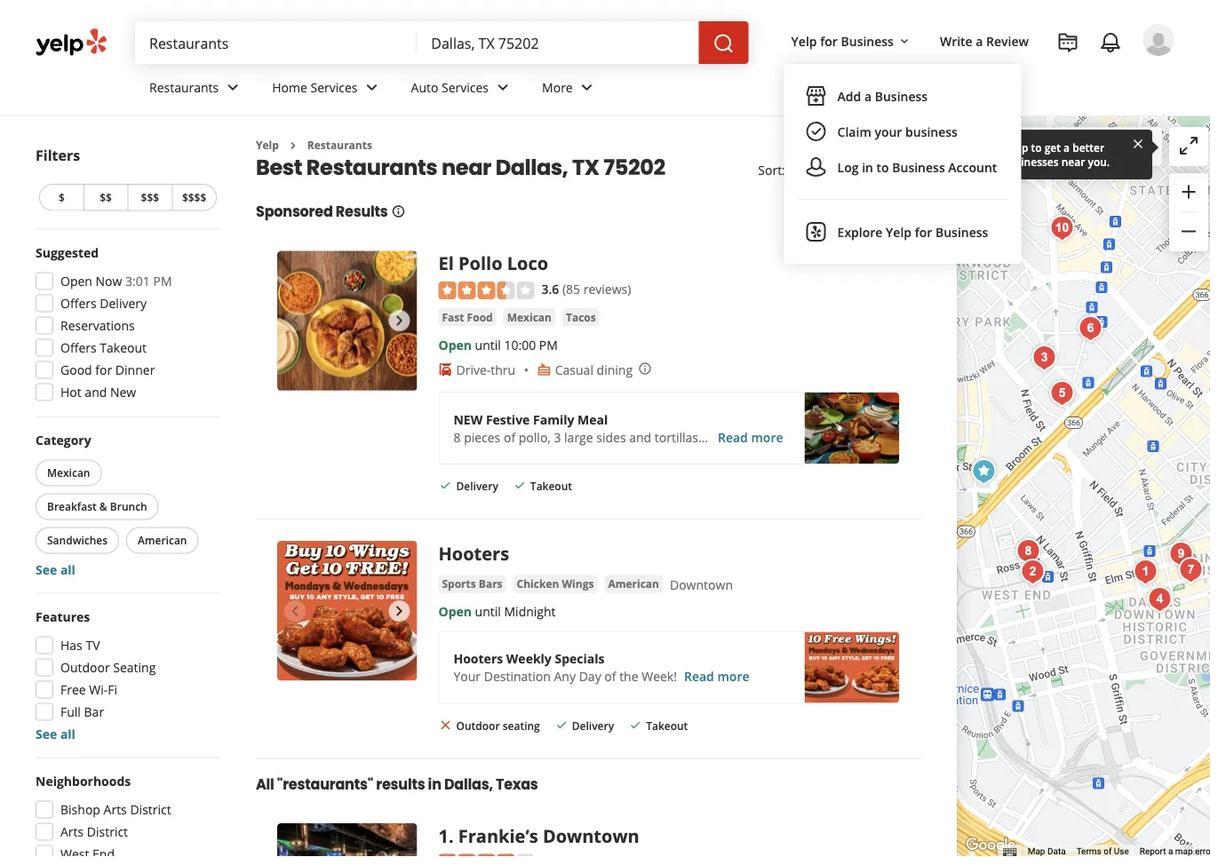 Task type: locate. For each thing, give the bounding box(es) containing it.
info icon image
[[638, 362, 653, 376], [638, 362, 653, 376]]

1 horizontal spatial 16 checkmark v2 image
[[555, 719, 569, 733]]

0 vertical spatial delivery
[[100, 295, 147, 312]]

1 vertical spatial pm
[[539, 336, 558, 353]]

american for 'american' button to the right
[[608, 577, 660, 592]]

of right day
[[605, 669, 617, 686]]

0 horizontal spatial in
[[428, 775, 442, 795]]

16 checkmark v2 image right seating
[[555, 719, 569, 733]]

a right add
[[865, 88, 872, 104]]

see all button for category
[[36, 562, 75, 579]]

24 friends v2 image
[[806, 156, 827, 178]]

write a review link
[[933, 25, 1037, 57]]

0 vertical spatial read
[[718, 429, 748, 446]]

0 vertical spatial 16 checkmark v2 image
[[439, 479, 453, 493]]

pm up 16 casual dining v2 image
[[539, 336, 558, 353]]

home services link
[[258, 64, 397, 116]]

food
[[467, 310, 493, 324]]

in
[[862, 159, 874, 176], [428, 775, 442, 795]]

1 vertical spatial open
[[439, 336, 472, 353]]

1 horizontal spatial pm
[[539, 336, 558, 353]]

a right get
[[1064, 140, 1070, 155]]

american button right wings
[[605, 576, 663, 594]]

keyboard shortcuts image
[[1003, 849, 1018, 857]]

cbd provisions image
[[1174, 553, 1210, 589]]

1 horizontal spatial mexican button
[[504, 308, 556, 326]]

next image
[[389, 310, 410, 332]]

2 horizontal spatial takeout
[[646, 719, 688, 734]]

None search field
[[135, 21, 753, 64]]

16 checkmark v2 image
[[513, 479, 527, 493], [629, 719, 643, 733]]

0 horizontal spatial dallas,
[[444, 775, 493, 795]]

16 checkmark v2 image down pollo,
[[513, 479, 527, 493]]

16 checkmark v2 image up hooters link at the left of page
[[439, 479, 453, 493]]

near
[[442, 152, 492, 182], [1062, 154, 1086, 169]]

0 horizontal spatial services
[[311, 79, 358, 96]]

mexican inside mexican 'link'
[[507, 310, 552, 324]]

1 vertical spatial slideshow element
[[277, 542, 417, 682]]

american button down 'brunch' in the left bottom of the page
[[126, 528, 199, 554]]

write
[[941, 32, 973, 49]]

1 horizontal spatial delivery
[[456, 479, 499, 494]]

yelp inside explore yelp for business button
[[886, 224, 912, 240]]

hooters link
[[439, 542, 509, 566]]

0 horizontal spatial american button
[[126, 528, 199, 554]]

open down 'sports'
[[439, 604, 472, 621]]

sides
[[597, 429, 626, 446]]

offers for offers takeout
[[60, 340, 97, 356]]

&
[[99, 500, 107, 514]]

terms
[[1077, 847, 1102, 858]]

see down the sandwiches button
[[36, 562, 57, 579]]

see all button
[[36, 562, 75, 579], [36, 726, 75, 743]]

slideshow element
[[277, 251, 417, 391], [277, 542, 417, 682]]

map region
[[923, 0, 1211, 858]]

16 checkmark v2 image
[[439, 479, 453, 493], [555, 719, 569, 733]]

search image
[[714, 33, 735, 54]]

expand the map to get a better look at the businesses near you. tooltip
[[931, 130, 1153, 180]]

none field up home
[[149, 33, 403, 52]]

to
[[1032, 140, 1042, 155], [877, 159, 890, 176]]

2 vertical spatial delivery
[[572, 719, 614, 734]]

sort:
[[759, 162, 786, 179]]

near inside "expand the map to get a better look at the businesses near you."
[[1062, 154, 1086, 169]]

2 see from the top
[[36, 726, 57, 743]]

destination
[[484, 669, 551, 686]]

district right bishop
[[130, 802, 171, 819]]

pm right the 3:01
[[153, 273, 172, 290]]

1 horizontal spatial near
[[1062, 154, 1086, 169]]

tortillas,
[[655, 429, 702, 446]]

1 all from the top
[[60, 562, 75, 579]]

0 horizontal spatial more
[[718, 669, 750, 686]]

see all button down the sandwiches button
[[36, 562, 75, 579]]

all down the sandwiches button
[[60, 562, 75, 579]]

1 horizontal spatial mexican
[[507, 310, 552, 324]]

16 info v2 image
[[908, 163, 922, 178]]

in inside button
[[862, 159, 874, 176]]

services left 24 chevron down v2 icon
[[442, 79, 489, 96]]

2 none field from the left
[[431, 33, 685, 52]]

to inside button
[[877, 159, 890, 176]]

2 horizontal spatial map
[[1176, 847, 1194, 858]]

services
[[311, 79, 358, 96], [442, 79, 489, 96]]

the left week! at the bottom of the page
[[620, 669, 639, 686]]

Find text field
[[149, 33, 403, 52]]

of left the use
[[1104, 847, 1112, 858]]

american inside group
[[138, 533, 187, 548]]

1 horizontal spatial outdoor
[[456, 719, 500, 734]]

moves
[[1114, 138, 1152, 155]]

0 vertical spatial see all button
[[36, 562, 75, 579]]

10:00
[[504, 336, 536, 353]]

fast food
[[442, 310, 493, 324]]

american down 'brunch' in the left bottom of the page
[[138, 533, 187, 548]]

read left $24.
[[718, 429, 748, 446]]

better
[[1073, 140, 1105, 155]]

yelp left 16 chevron right v2 icon
[[256, 138, 279, 152]]

mexican up 10:00
[[507, 310, 552, 324]]

1 horizontal spatial none field
[[431, 33, 685, 52]]

previous image
[[284, 601, 306, 622]]

delivery inside group
[[100, 295, 147, 312]]

24 chevron down v2 image inside home services link
[[361, 77, 383, 98]]

0 horizontal spatial delivery
[[100, 295, 147, 312]]

yelp for "yelp" link
[[256, 138, 279, 152]]

offers up reservations
[[60, 295, 97, 312]]

in right log
[[862, 159, 874, 176]]

1 offers from the top
[[60, 295, 97, 312]]

and right hot
[[85, 384, 107, 401]]

for for business
[[821, 32, 838, 49]]

1 vertical spatial 16 checkmark v2 image
[[555, 719, 569, 733]]

american link
[[605, 576, 663, 594]]

see all for features
[[36, 726, 75, 743]]

expand
[[945, 140, 983, 155]]

hooters up "sports bars" in the left of the page
[[439, 542, 509, 566]]

none field up the more
[[431, 33, 685, 52]]

1 horizontal spatial arts
[[104, 802, 127, 819]]

1 vertical spatial district
[[87, 824, 128, 841]]

open now 3:01 pm
[[60, 273, 172, 290]]

offers up good
[[60, 340, 97, 356]]

2 until from the top
[[475, 604, 501, 621]]

3
[[554, 429, 561, 446]]

2 see all button from the top
[[36, 726, 75, 743]]

meal
[[578, 411, 608, 428]]

explore yelp for business
[[838, 224, 989, 240]]

0 horizontal spatial pm
[[153, 273, 172, 290]]

hooters up your
[[454, 651, 503, 668]]

group
[[1170, 173, 1209, 252], [30, 244, 220, 407], [32, 432, 220, 579], [30, 609, 220, 744], [30, 773, 220, 858]]

american inside american link
[[608, 577, 660, 592]]

1 vertical spatial american
[[608, 577, 660, 592]]

dallas, left tx
[[496, 152, 568, 182]]

0 horizontal spatial read
[[684, 669, 715, 686]]

map
[[1085, 138, 1111, 155], [1006, 140, 1029, 155], [1176, 847, 1194, 858]]

0 vertical spatial and
[[85, 384, 107, 401]]

0 vertical spatial american button
[[126, 528, 199, 554]]

a right report
[[1169, 847, 1174, 858]]

2 vertical spatial yelp
[[886, 224, 912, 240]]

more right starting
[[752, 429, 784, 446]]

the henry image
[[1027, 340, 1063, 376]]

read inside hooters weekly specials your destination any day of the week! read more
[[684, 669, 715, 686]]

yelp inside "yelp for business" button
[[792, 32, 818, 49]]

more right week! at the bottom of the page
[[718, 669, 750, 686]]

2 vertical spatial open
[[439, 604, 472, 621]]

for down the offers takeout
[[95, 362, 112, 379]]

2 vertical spatial of
[[1104, 847, 1112, 858]]

see up neighborhoods
[[36, 726, 57, 743]]

takeout
[[100, 340, 147, 356], [531, 479, 573, 494], [646, 719, 688, 734]]

slideshow element for hooters
[[277, 542, 417, 682]]

group containing features
[[30, 609, 220, 744]]

your
[[454, 669, 481, 686]]

24 chevron down v2 image left auto
[[361, 77, 383, 98]]

2 offers from the top
[[60, 340, 97, 356]]

dinner
[[115, 362, 155, 379]]

24 chevron down v2 image for more
[[577, 77, 598, 98]]

texas
[[496, 775, 538, 795]]

open for el pollo loco
[[439, 336, 472, 353]]

at left $24.
[[753, 429, 764, 446]]

offers takeout
[[60, 340, 147, 356]]

mexican button inside group
[[36, 460, 102, 487]]

services right home
[[311, 79, 358, 96]]

0 horizontal spatial restaurants link
[[135, 64, 258, 116]]

see all down the sandwiches button
[[36, 562, 75, 579]]

$$
[[100, 190, 112, 205]]

until
[[475, 336, 501, 353], [475, 604, 501, 621]]

open until midnight
[[439, 604, 556, 621]]

0 horizontal spatial of
[[504, 429, 516, 446]]

in right results
[[428, 775, 442, 795]]

1 24 chevron down v2 image from the left
[[222, 77, 244, 98]]

all down 'full' at the left
[[60, 726, 75, 743]]

meso maya comida y copas image
[[1045, 376, 1081, 412]]

expand map image
[[1179, 135, 1200, 156]]

yelp for yelp for business
[[792, 32, 818, 49]]

pm for open until 10:00 pm
[[539, 336, 558, 353]]

24 chevron down v2 image right the more
[[577, 77, 598, 98]]

1 vertical spatial to
[[877, 159, 890, 176]]

of
[[504, 429, 516, 446], [605, 669, 617, 686], [1104, 847, 1112, 858]]

0 horizontal spatial none field
[[149, 33, 403, 52]]

24 chevron down v2 image left home
[[222, 77, 244, 98]]

1 vertical spatial downtown
[[543, 824, 640, 849]]

0 vertical spatial until
[[475, 336, 501, 353]]

to left 16 info v2 icon on the right of the page
[[877, 159, 890, 176]]

frankie's downtown image
[[1129, 555, 1164, 590]]

0 horizontal spatial mexican
[[47, 466, 90, 481]]

district
[[130, 802, 171, 819], [87, 824, 128, 841]]

1 see all from the top
[[36, 562, 75, 579]]

has tv
[[60, 637, 100, 654]]

read right week! at the bottom of the page
[[684, 669, 715, 686]]

1 none field from the left
[[149, 33, 403, 52]]

2 see all from the top
[[36, 726, 75, 743]]

1 vertical spatial mexican button
[[36, 460, 102, 487]]

near right get
[[1062, 154, 1086, 169]]

None field
[[149, 33, 403, 52], [431, 33, 685, 52]]

.
[[449, 824, 454, 849]]

delivery down the pieces
[[456, 479, 499, 494]]

1 horizontal spatial dallas,
[[496, 152, 568, 182]]

2 horizontal spatial delivery
[[572, 719, 614, 734]]

outdoor inside group
[[60, 660, 110, 677]]

the inside hooters weekly specials your destination any day of the week! read more
[[620, 669, 639, 686]]

2 vertical spatial for
[[95, 362, 112, 379]]

a for report
[[1169, 847, 1174, 858]]

24 chevron down v2 image inside "more" link
[[577, 77, 598, 98]]

chicken wings link
[[513, 576, 598, 594]]

a right write
[[976, 32, 984, 49]]

sandwiches
[[47, 533, 108, 548]]

to left get
[[1032, 140, 1042, 155]]

2 horizontal spatial 24 chevron down v2 image
[[577, 77, 598, 98]]

1 horizontal spatial of
[[605, 669, 617, 686]]

outdoor right 16 close v2 image
[[456, 719, 500, 734]]

24 chevron down v2 image
[[222, 77, 244, 98], [361, 77, 383, 98], [577, 77, 598, 98]]

downtown
[[670, 577, 733, 594], [543, 824, 640, 849]]

business down business
[[893, 159, 946, 176]]

see all button down 'full' at the left
[[36, 726, 75, 743]]

24 chevron down v2 image for restaurants
[[222, 77, 244, 98]]

report a map erro link
[[1140, 847, 1211, 858]]

outdoor up free wi-fi
[[60, 660, 110, 677]]

services for home services
[[311, 79, 358, 96]]

2 services from the left
[[442, 79, 489, 96]]

1 see all button from the top
[[36, 562, 75, 579]]

seating
[[503, 719, 540, 734]]

3 24 chevron down v2 image from the left
[[577, 77, 598, 98]]

1 slideshow element from the top
[[277, 251, 417, 391]]

1 vertical spatial all
[[60, 726, 75, 743]]

open down suggested
[[60, 273, 92, 290]]

casual dining
[[555, 361, 633, 378]]

delivery down day
[[572, 719, 614, 734]]

takeout up dinner
[[100, 340, 147, 356]]

near down auto services link
[[442, 152, 492, 182]]

pm inside group
[[153, 273, 172, 290]]

1 vertical spatial see
[[36, 726, 57, 743]]

week!
[[642, 669, 677, 686]]

day
[[579, 669, 602, 686]]

2 horizontal spatial of
[[1104, 847, 1112, 858]]

starting
[[705, 429, 749, 446]]

yelp right the explore
[[886, 224, 912, 240]]

0 vertical spatial pm
[[153, 273, 172, 290]]

and
[[85, 384, 107, 401], [630, 429, 652, 446]]

bar
[[84, 704, 104, 721]]

arts down bishop
[[60, 824, 84, 841]]

google image
[[962, 835, 1021, 858]]

0 horizontal spatial for
[[95, 362, 112, 379]]

1 horizontal spatial downtown
[[670, 577, 733, 594]]

0 vertical spatial arts
[[104, 802, 127, 819]]

for
[[821, 32, 838, 49], [915, 224, 933, 240], [95, 362, 112, 379]]

outdoor
[[60, 660, 110, 677], [456, 719, 500, 734]]

1 see from the top
[[36, 562, 57, 579]]

open for hooters
[[439, 604, 472, 621]]

0 vertical spatial open
[[60, 273, 92, 290]]

takeout inside group
[[100, 340, 147, 356]]

16 casual dining v2 image
[[538, 363, 552, 377]]

see all down 'full' at the left
[[36, 726, 75, 743]]

1 horizontal spatial yelp
[[792, 32, 818, 49]]

1 vertical spatial dallas,
[[444, 775, 493, 795]]

$$$ button
[[128, 184, 172, 211]]

pollo
[[459, 251, 503, 276]]

1 horizontal spatial to
[[1032, 140, 1042, 155]]

sports bars
[[442, 577, 503, 592]]

projects image
[[1058, 32, 1079, 53]]

auto
[[411, 79, 439, 96]]

1 horizontal spatial map
[[1085, 138, 1111, 155]]

until for hooters
[[475, 604, 501, 621]]

offers delivery
[[60, 295, 147, 312]]

district down bishop arts district
[[87, 824, 128, 841]]

2 horizontal spatial for
[[915, 224, 933, 240]]

more
[[752, 429, 784, 446], [718, 669, 750, 686]]

auto services link
[[397, 64, 528, 116]]

services for auto services
[[442, 79, 489, 96]]

$
[[59, 190, 65, 205]]

map inside "expand the map to get a better look at the businesses near you."
[[1006, 140, 1029, 155]]

24 chevron down v2 image
[[493, 77, 514, 98]]

best restaurants near dallas, tx 75202
[[256, 152, 666, 182]]

"restaurants"
[[277, 775, 373, 795]]

0 horizontal spatial near
[[442, 152, 492, 182]]

0 vertical spatial 16 checkmark v2 image
[[513, 479, 527, 493]]

1 vertical spatial of
[[605, 669, 617, 686]]

home
[[272, 79, 308, 96]]

2 slideshow element from the top
[[277, 542, 417, 682]]

mexican button up 10:00
[[504, 308, 556, 326]]

delivery down open now 3:01 pm
[[100, 295, 147, 312]]

1 vertical spatial offers
[[60, 340, 97, 356]]

0 horizontal spatial at
[[753, 429, 764, 446]]

yelp up 24 add biz v2 image
[[792, 32, 818, 49]]

mexican button down category
[[36, 460, 102, 487]]

24 chevron down v2 image inside restaurants link
[[222, 77, 244, 98]]

for down 16 info v2 icon on the right of the page
[[915, 224, 933, 240]]

a inside button
[[865, 88, 872, 104]]

now
[[96, 273, 122, 290]]

john s. image
[[1143, 24, 1175, 56]]

takeout down 3
[[531, 479, 573, 494]]

the right the look
[[983, 154, 1000, 169]]

2 vertical spatial takeout
[[646, 719, 688, 734]]

hooters inside hooters weekly specials your destination any day of the week! read more
[[454, 651, 503, 668]]

16 close v2 image
[[439, 719, 453, 733]]

0 vertical spatial see
[[36, 562, 57, 579]]

0 vertical spatial yelp
[[792, 32, 818, 49]]

3:01
[[125, 273, 150, 290]]

mexican down category
[[47, 466, 90, 481]]

2 all from the top
[[60, 726, 75, 743]]

open up 16 drive thru v2 icon
[[439, 336, 472, 353]]

of down the festive
[[504, 429, 516, 446]]

tv
[[86, 637, 100, 654]]

dallas, left texas
[[444, 775, 493, 795]]

american right wings
[[608, 577, 660, 592]]

0 horizontal spatial american
[[138, 533, 187, 548]]

takeout down week! at the bottom of the page
[[646, 719, 688, 734]]

0 vertical spatial at
[[970, 154, 980, 169]]

breakfast & brunch
[[47, 500, 147, 514]]

0 horizontal spatial to
[[877, 159, 890, 176]]

0 vertical spatial slideshow element
[[277, 251, 417, 391]]

1 until from the top
[[475, 336, 501, 353]]

all for features
[[60, 726, 75, 743]]

1 horizontal spatial services
[[442, 79, 489, 96]]

at right the look
[[970, 154, 980, 169]]

for for dinner
[[95, 362, 112, 379]]

1 vertical spatial outdoor
[[456, 719, 500, 734]]

add
[[838, 88, 862, 104]]

tacos
[[566, 310, 596, 324]]

to inside "expand the map to get a better look at the businesses near you."
[[1032, 140, 1042, 155]]

2 24 chevron down v2 image from the left
[[361, 77, 383, 98]]

outdoor for outdoor seating
[[456, 719, 500, 734]]

until up drive-thru
[[475, 336, 501, 353]]

hooters
[[439, 542, 509, 566], [454, 651, 503, 668]]

1 vertical spatial hooters
[[454, 651, 503, 668]]

0 vertical spatial of
[[504, 429, 516, 446]]

results
[[336, 202, 388, 222]]

erro
[[1196, 847, 1211, 858]]

sponsored
[[256, 202, 333, 222]]

0 horizontal spatial takeout
[[100, 340, 147, 356]]

0 vertical spatial all
[[60, 562, 75, 579]]

1 vertical spatial and
[[630, 429, 652, 446]]

until down the bars
[[475, 604, 501, 621]]

and right sides
[[630, 429, 652, 446]]

business down account
[[936, 224, 989, 240]]

yo ranch steakhouse image
[[1011, 534, 1047, 570]]

0 vertical spatial outdoor
[[60, 660, 110, 677]]

1 horizontal spatial read
[[718, 429, 748, 446]]

16 checkmark v2 image down week! at the bottom of the page
[[629, 719, 643, 733]]

suggested
[[36, 244, 99, 261]]

arts district
[[60, 824, 128, 841]]

0 horizontal spatial yelp
[[256, 138, 279, 152]]

1 services from the left
[[311, 79, 358, 96]]

for up 24 add biz v2 image
[[821, 32, 838, 49]]

hooters for hooters weekly specials your destination any day of the week! read more
[[454, 651, 503, 668]]

festive
[[486, 411, 530, 428]]

arts up the arts district
[[104, 802, 127, 819]]

0 vertical spatial more
[[752, 429, 784, 446]]

0 vertical spatial mexican button
[[504, 308, 556, 326]]

0 horizontal spatial and
[[85, 384, 107, 401]]

16 chevron down v2 image
[[898, 34, 912, 49]]

tacos button
[[563, 308, 600, 326]]

pieces
[[464, 429, 501, 446]]

hooters for hooters
[[439, 542, 509, 566]]

1 horizontal spatial american
[[608, 577, 660, 592]]



Task type: vqa. For each thing, say whether or not it's contained in the screenshot.
Festive
yes



Task type: describe. For each thing, give the bounding box(es) containing it.
breakfast
[[47, 500, 97, 514]]

map data
[[1028, 847, 1066, 858]]

close image
[[1132, 136, 1146, 151]]

expand the map to get a better look at the businesses near you.
[[945, 140, 1111, 169]]

tacos link
[[563, 308, 600, 326]]

the up account
[[986, 140, 1003, 155]]

explore yelp for business button
[[799, 214, 1008, 250]]

none field near
[[431, 33, 685, 52]]

data
[[1048, 847, 1066, 858]]

wings
[[562, 577, 594, 592]]

$ button
[[39, 184, 83, 211]]

you.
[[1089, 154, 1111, 169]]

sixty vines image
[[1045, 211, 1081, 246]]

more
[[542, 79, 573, 96]]

delivery for the topmost 16 checkmark v2 icon
[[456, 479, 499, 494]]

best
[[256, 152, 302, 182]]

1 vertical spatial arts
[[60, 824, 84, 841]]

notifications image
[[1101, 32, 1122, 53]]

previous image
[[284, 310, 306, 332]]

chet's dallas image
[[1016, 555, 1051, 590]]

open inside group
[[60, 273, 92, 290]]

at inside "expand the map to get a better look at the businesses near you."
[[970, 154, 980, 169]]

look
[[945, 154, 967, 169]]

1
[[439, 824, 449, 849]]

24 yelp for biz v2 image
[[806, 221, 827, 243]]

8
[[454, 429, 461, 446]]

add a business button
[[799, 78, 1008, 114]]

el pollo loco link
[[439, 251, 549, 276]]

american for leftmost 'american' button
[[138, 533, 187, 548]]

all "restaurants" results in dallas, texas
[[256, 775, 538, 795]]

claim your business
[[838, 123, 958, 140]]

3.6 star rating image
[[439, 282, 535, 299]]

fast food button
[[439, 308, 497, 326]]

see all for category
[[36, 562, 75, 579]]

24 chevron down v2 image for home services
[[361, 77, 383, 98]]

16 chevron right v2 image
[[286, 139, 300, 153]]

new
[[110, 384, 136, 401]]

log in to business account
[[838, 159, 998, 176]]

0 horizontal spatial district
[[87, 824, 128, 841]]

0 vertical spatial restaurants link
[[135, 64, 258, 116]]

frankie's downtown link
[[459, 824, 640, 849]]

midnight
[[504, 604, 556, 621]]

zoom in image
[[1179, 181, 1200, 203]]

map for to
[[1006, 140, 1029, 155]]

see for features
[[36, 726, 57, 743]]

search
[[1026, 138, 1065, 155]]

map for moves
[[1085, 138, 1111, 155]]

specials
[[555, 651, 605, 668]]

delivery for rightmost 16 checkmark v2 icon
[[572, 719, 614, 734]]

fast food link
[[439, 308, 497, 326]]

loco
[[507, 251, 549, 276]]

8 pieces of pollo, 3 large sides and tortillas, starting at $24.
[[454, 429, 792, 446]]

claim
[[838, 123, 872, 140]]

add a business
[[838, 88, 928, 104]]

review
[[987, 32, 1029, 49]]

good for dinner
[[60, 362, 155, 379]]

terms of use link
[[1077, 847, 1130, 858]]

group containing category
[[32, 432, 220, 579]]

a inside "expand the map to get a better look at the businesses near you."
[[1064, 140, 1070, 155]]

haywire image
[[1074, 311, 1109, 347]]

business up the claim your business button
[[875, 88, 928, 104]]

3.6
[[542, 280, 559, 297]]

map data button
[[1028, 846, 1066, 858]]

business categories element
[[135, 64, 1175, 116]]

results
[[376, 775, 425, 795]]

until for el pollo loco
[[475, 336, 501, 353]]

75202
[[604, 152, 666, 182]]

16 drive thru v2 image
[[439, 363, 453, 377]]

1 vertical spatial takeout
[[531, 479, 573, 494]]

1 vertical spatial in
[[428, 775, 442, 795]]

frankie's
[[459, 824, 538, 849]]

el pollo loco
[[439, 251, 549, 276]]

sports bars button
[[439, 576, 506, 594]]

businesses
[[1003, 154, 1059, 169]]

user actions element
[[778, 22, 1200, 264]]

(85
[[563, 280, 581, 297]]

24 add biz v2 image
[[806, 85, 827, 107]]

has
[[60, 637, 82, 654]]

zoom out image
[[1179, 221, 1200, 242]]

map
[[1028, 847, 1046, 858]]

outdoor seating
[[60, 660, 156, 677]]

report
[[1140, 847, 1167, 858]]

sandwiches button
[[36, 528, 119, 554]]

mexican inside group
[[47, 466, 90, 481]]

wi-
[[89, 682, 108, 699]]

category
[[36, 432, 91, 449]]

neighborhoods
[[36, 773, 131, 790]]

group containing neighborhoods
[[30, 773, 220, 858]]

explore
[[838, 224, 883, 240]]

map for erro
[[1176, 847, 1194, 858]]

fast
[[442, 310, 465, 324]]

1 horizontal spatial restaurants link
[[307, 138, 372, 152]]

large
[[565, 429, 594, 446]]

16 info v2 image
[[392, 204, 406, 219]]

0 vertical spatial dallas,
[[496, 152, 568, 182]]

next image
[[389, 601, 410, 622]]

all for category
[[60, 562, 75, 579]]

sports
[[442, 577, 476, 592]]

0 vertical spatial downtown
[[670, 577, 733, 594]]

outdoor for outdoor seating
[[60, 660, 110, 677]]

mexican link
[[504, 308, 556, 326]]

pollo,
[[519, 429, 551, 446]]

seating
[[113, 660, 156, 677]]

1 vertical spatial at
[[753, 429, 764, 446]]

get
[[1045, 140, 1061, 155]]

$$ button
[[83, 184, 128, 211]]

new
[[454, 411, 483, 428]]

0 horizontal spatial downtown
[[543, 824, 640, 849]]

restaurants inside the business categories element
[[149, 79, 219, 96]]

and inside group
[[85, 384, 107, 401]]

hot and new
[[60, 384, 136, 401]]

see for category
[[36, 562, 57, 579]]

account
[[949, 159, 998, 176]]

group containing suggested
[[30, 244, 220, 407]]

more inside hooters weekly specials your destination any day of the week! read more
[[718, 669, 750, 686]]

none field find
[[149, 33, 403, 52]]

hooters image
[[967, 454, 1003, 490]]

1 vertical spatial for
[[915, 224, 933, 240]]

0 horizontal spatial 16 checkmark v2 image
[[513, 479, 527, 493]]

business left 16 chevron down v2 icon
[[841, 32, 894, 49]]

write a review
[[941, 32, 1029, 49]]

chicken wings
[[517, 577, 594, 592]]

1 horizontal spatial and
[[630, 429, 652, 446]]

a for write
[[976, 32, 984, 49]]

1 vertical spatial 16 checkmark v2 image
[[629, 719, 643, 733]]

all
[[256, 775, 274, 795]]

1 horizontal spatial district
[[130, 802, 171, 819]]

of inside hooters weekly specials your destination any day of the week! read more
[[605, 669, 617, 686]]

drive-
[[456, 361, 491, 378]]

the exchange hall image
[[1143, 582, 1179, 618]]

3.9 star rating image
[[439, 855, 535, 858]]

offers for offers delivery
[[60, 295, 97, 312]]

use
[[1115, 847, 1130, 858]]

free wi-fi
[[60, 682, 117, 699]]

$$$$ button
[[172, 184, 217, 211]]

features
[[36, 609, 90, 626]]

hooters weekly specials your destination any day of the week! read more
[[454, 651, 750, 686]]

new festive family meal
[[454, 411, 608, 428]]

reservations
[[60, 317, 135, 334]]

hot
[[60, 384, 82, 401]]

pm for open now 3:01 pm
[[153, 273, 172, 290]]

see all button for features
[[36, 726, 75, 743]]

Near text field
[[431, 33, 685, 52]]

as
[[1069, 138, 1081, 155]]

el
[[439, 251, 454, 276]]

your
[[875, 123, 903, 140]]

sky blossom image
[[1164, 537, 1200, 573]]

log
[[838, 159, 859, 176]]

breakfast & brunch button
[[36, 494, 159, 521]]

1 horizontal spatial american button
[[605, 576, 663, 594]]

terms of use
[[1077, 847, 1130, 858]]

24 claim v2 image
[[806, 121, 827, 142]]

3.6 (85 reviews)
[[542, 280, 632, 297]]

a for add
[[865, 88, 872, 104]]

slideshow element for el pollo loco
[[277, 251, 417, 391]]



